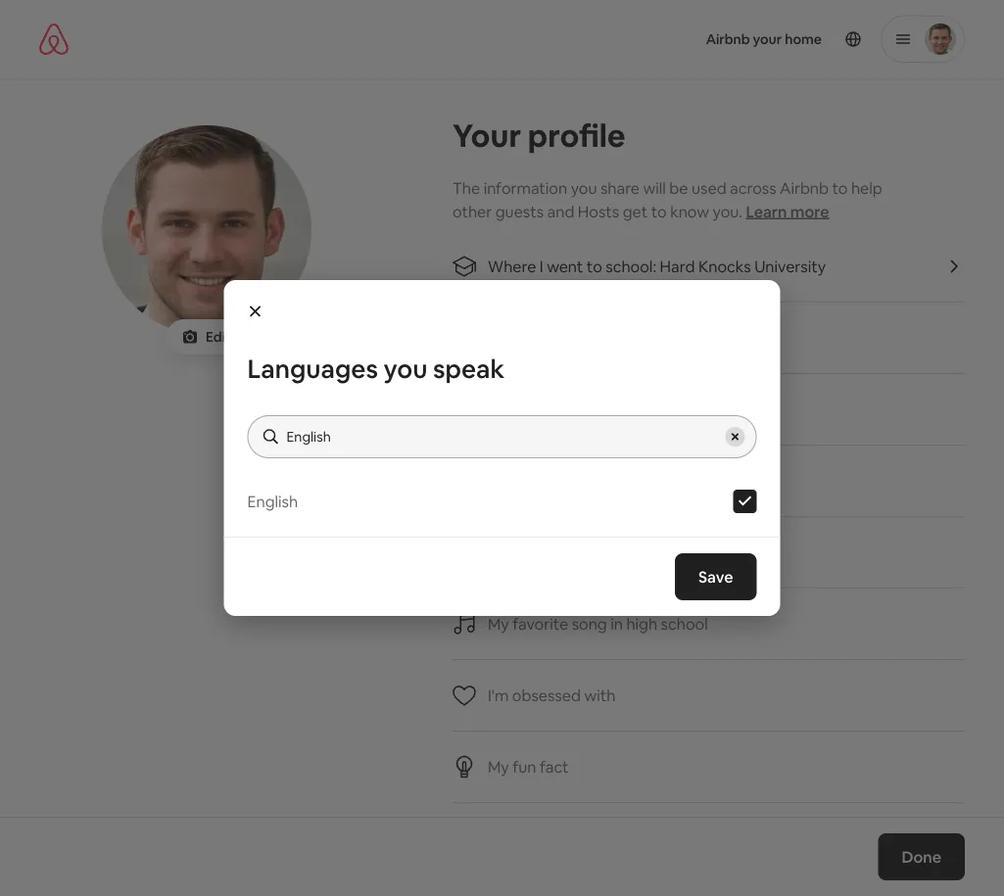 Task type: describe. For each thing, give the bounding box(es) containing it.
used
[[692, 178, 727, 198]]

i'm
[[488, 686, 509, 706]]

the information you share will be used across airbnb to help other guests and hosts get to know you.
[[453, 178, 883, 221]]

university
[[755, 256, 826, 276]]

be
[[670, 178, 688, 198]]

done button
[[879, 834, 965, 881]]

know
[[671, 201, 710, 221]]

the
[[453, 178, 480, 198]]

my fun fact button
[[453, 732, 965, 804]]

school:
[[606, 256, 657, 276]]

your profile
[[453, 115, 626, 156]]

knocks
[[699, 256, 751, 276]]

obsessed
[[512, 686, 581, 706]]

profile element
[[526, 0, 965, 78]]

i for went
[[540, 256, 544, 276]]

my for my fun fact
[[488, 757, 509, 777]]

with
[[585, 686, 616, 706]]

help
[[852, 178, 883, 198]]

my fun fact
[[488, 757, 569, 777]]

profile
[[528, 115, 626, 156]]

favorite
[[513, 614, 569, 634]]

i for live
[[540, 399, 544, 419]]

to inside 'button'
[[587, 256, 603, 276]]

languages you speak dialog
[[224, 280, 781, 616]]

live
[[547, 399, 571, 419]]

done
[[902, 847, 942, 867]]

and
[[547, 201, 575, 221]]

my favorite song in high school button
[[453, 589, 965, 661]]

your
[[453, 115, 521, 156]]

save button
[[675, 554, 757, 601]]

where i live
[[488, 399, 571, 419]]

information
[[484, 178, 568, 198]]

edit
[[206, 328, 231, 346]]

where for where i went to school: hard knocks university
[[488, 256, 536, 276]]



Task type: locate. For each thing, give the bounding box(es) containing it.
fact
[[540, 757, 569, 777]]

you speak
[[384, 353, 505, 386]]

hard
[[660, 256, 695, 276]]

languages you speak
[[247, 353, 505, 386]]

to left help
[[833, 178, 848, 198]]

where inside where i went to school: hard knocks university 'button'
[[488, 256, 536, 276]]

1 vertical spatial to
[[651, 201, 667, 221]]

school
[[661, 614, 708, 634]]

song
[[572, 614, 607, 634]]

i inside 'button'
[[540, 256, 544, 276]]

in
[[611, 614, 623, 634]]

i'm obsessed with
[[488, 686, 616, 706]]

1 where from the top
[[488, 256, 536, 276]]

my favorite song in high school
[[488, 614, 708, 634]]

1 my from the top
[[488, 614, 509, 634]]

my left favorite
[[488, 614, 509, 634]]

i inside button
[[540, 399, 544, 419]]

airbnb
[[780, 178, 829, 198]]

you
[[571, 178, 597, 198]]

1 horizontal spatial to
[[651, 201, 667, 221]]

1 vertical spatial i
[[540, 399, 544, 419]]

0 vertical spatial my
[[488, 614, 509, 634]]

you.
[[713, 201, 743, 221]]

learn more
[[746, 201, 830, 221]]

2 i from the top
[[540, 399, 544, 419]]

learn more link
[[746, 201, 830, 221]]

my inside button
[[488, 757, 509, 777]]

where i went to school: hard knocks university
[[488, 256, 826, 276]]

where i live button
[[453, 374, 965, 446]]

where inside 'where i live' button
[[488, 399, 536, 419]]

i left went
[[540, 256, 544, 276]]

hosts
[[578, 201, 620, 221]]

i'm obsessed with button
[[453, 661, 965, 732]]

0 vertical spatial to
[[833, 178, 848, 198]]

to right went
[[587, 256, 603, 276]]

to right get at the top
[[651, 201, 667, 221]]

to
[[833, 178, 848, 198], [651, 201, 667, 221], [587, 256, 603, 276]]

my left fun
[[488, 757, 509, 777]]

2 horizontal spatial to
[[833, 178, 848, 198]]

get
[[623, 201, 648, 221]]

languages
[[247, 353, 378, 386]]

save
[[699, 567, 734, 587]]

0 vertical spatial i
[[540, 256, 544, 276]]

my for my favorite song in high school
[[488, 614, 509, 634]]

2 my from the top
[[488, 757, 509, 777]]

2 where from the top
[[488, 399, 536, 419]]

across
[[730, 178, 777, 198]]

0 vertical spatial where
[[488, 256, 536, 276]]

went
[[547, 256, 583, 276]]

where i went to school: hard knocks university button
[[453, 231, 965, 303]]

i left live on the top right of the page
[[540, 399, 544, 419]]

where for where i live
[[488, 399, 536, 419]]

clear search image
[[731, 432, 740, 442]]

0 horizontal spatial to
[[587, 256, 603, 276]]

2 vertical spatial to
[[587, 256, 603, 276]]

fun
[[513, 757, 537, 777]]

1 vertical spatial my
[[488, 757, 509, 777]]

my inside button
[[488, 614, 509, 634]]

share
[[601, 178, 640, 198]]

where left went
[[488, 256, 536, 276]]

english
[[247, 491, 298, 512]]

i
[[540, 256, 544, 276], [540, 399, 544, 419]]

1 i from the top
[[540, 256, 544, 276]]

will
[[643, 178, 666, 198]]

my
[[488, 614, 509, 634], [488, 757, 509, 777]]

other
[[453, 201, 492, 221]]

guests
[[496, 201, 544, 221]]

where
[[488, 256, 536, 276], [488, 399, 536, 419]]

where up search for a language text field
[[488, 399, 536, 419]]

high
[[627, 614, 658, 634]]

Search for a language text field
[[287, 427, 718, 447]]

edit button
[[167, 319, 247, 355]]

1 vertical spatial where
[[488, 399, 536, 419]]



Task type: vqa. For each thing, say whether or not it's contained in the screenshot.
the topmost Sardinia
no



